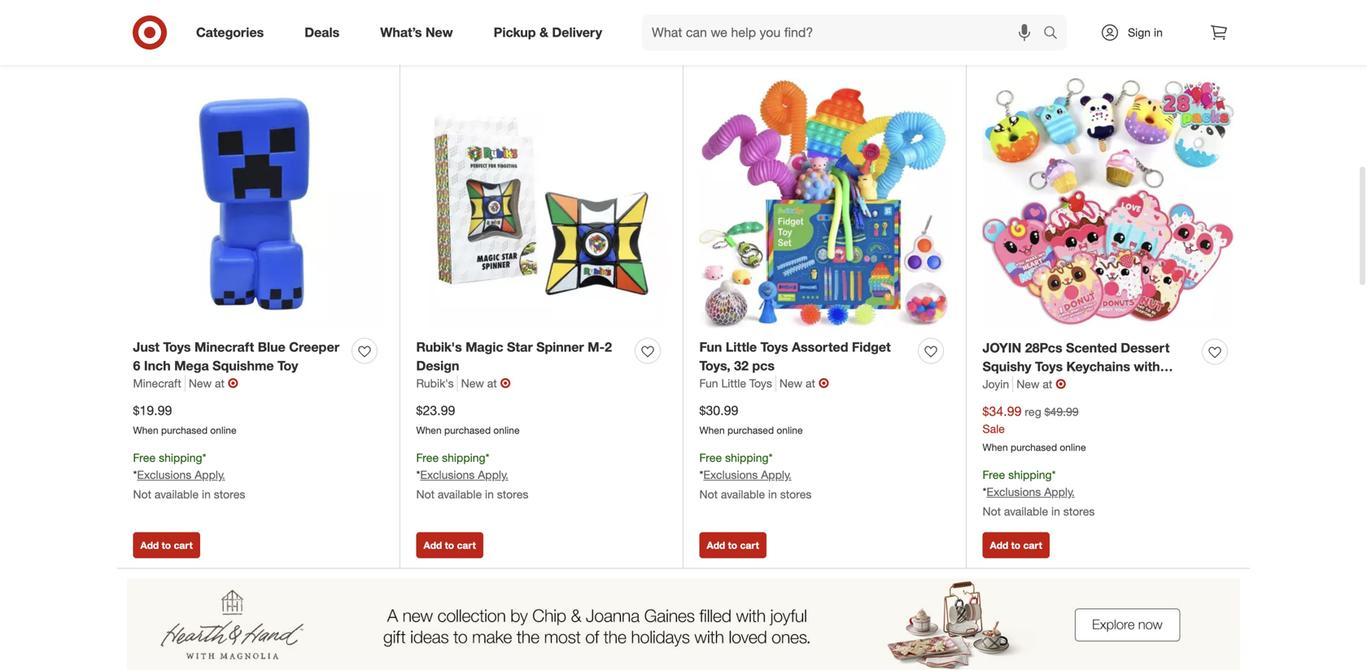 Task type: locate. For each thing, give the bounding box(es) containing it.
when down sale
[[983, 441, 1008, 454]]

* down sale
[[983, 485, 987, 499]]

shipping down $30.99 when purchased online in the bottom of the page
[[725, 451, 769, 465]]

when inside $30.99 when purchased online
[[700, 424, 725, 436]]

pickup & delivery link
[[480, 15, 623, 50]]

free shipping * * exclusions apply. not available in stores down $19.99 when purchased online
[[133, 451, 245, 502]]

minecraft inside minecraft new at ¬
[[133, 376, 181, 391]]

sale
[[983, 422, 1005, 436]]

at down squishme
[[215, 376, 225, 391]]

creeper
[[289, 340, 339, 355]]

at down rubik's magic star spinner m-2 design
[[487, 376, 497, 391]]

add to cart
[[140, 33, 193, 45], [424, 33, 476, 45], [707, 33, 759, 45], [990, 33, 1042, 45], [140, 540, 193, 552], [424, 540, 476, 552], [707, 540, 759, 552], [990, 540, 1042, 552]]

rubik's
[[416, 340, 462, 355], [416, 376, 454, 391]]

new for joyin 28pcs scented dessert squishy toys keychains with valentines day cards for kids- classroom exchange gifts
[[1017, 377, 1040, 391]]

to
[[162, 33, 171, 45], [445, 33, 454, 45], [728, 33, 737, 45], [1011, 33, 1021, 45], [162, 540, 171, 552], [445, 540, 454, 552], [728, 540, 737, 552], [1011, 540, 1021, 552]]

free down $30.99
[[700, 451, 722, 465]]

at inside minecraft new at ¬
[[215, 376, 225, 391]]

exclusions for $30.99
[[704, 468, 758, 482]]

joyin 28pcs scented dessert squishy toys keychains with valentines day cards for kids-classroom exchange gifts image
[[983, 78, 1234, 330], [983, 78, 1234, 330]]

delivery
[[552, 24, 602, 40]]

purchased down the $23.99
[[444, 424, 491, 436]]

squishy
[[983, 359, 1032, 375]]

apply. down $19.99 when purchased online
[[195, 468, 225, 482]]

joyin
[[983, 377, 1009, 391]]

at for rubik's
[[487, 376, 497, 391]]

new inside fun little toys new at ¬
[[780, 376, 803, 391]]

in for rubik's magic star spinner m-2 design
[[485, 487, 494, 502]]

valentines
[[983, 378, 1046, 393]]

online for $19.99
[[210, 424, 236, 436]]

rubik's down design
[[416, 376, 454, 391]]

0 horizontal spatial minecraft
[[133, 376, 181, 391]]

exclusions down $23.99 when purchased online
[[420, 468, 475, 482]]

28pcs
[[1025, 340, 1063, 356]]

not for $19.99
[[133, 487, 151, 502]]

exclusions down $30.99 when purchased online in the bottom of the page
[[704, 468, 758, 482]]

new inside joyin new at ¬
[[1017, 377, 1040, 391]]

$23.99 when purchased online
[[416, 403, 520, 436]]

1 rubik's from the top
[[416, 340, 462, 355]]

little for fun little toys assorted fidget toys, 32 pcs
[[726, 340, 757, 355]]

spinner
[[536, 340, 584, 355]]

reg
[[1025, 405, 1042, 419]]

new for just toys minecraft blue creeper 6 inch mega squishme toy
[[189, 376, 212, 391]]

m-
[[588, 340, 605, 355]]

free down the $23.99
[[416, 451, 439, 465]]

¬ down squishme
[[228, 376, 238, 391]]

little down 32
[[721, 376, 746, 391]]

exclusions for $19.99
[[137, 468, 192, 482]]

when for $19.99
[[133, 424, 158, 436]]

little up 32
[[726, 340, 757, 355]]

exclusions down sale
[[987, 485, 1041, 499]]

at down fun little toys assorted fidget toys, 32 pcs link
[[806, 376, 815, 391]]

purchased inside $30.99 when purchased online
[[728, 424, 774, 436]]

¬ for just
[[228, 376, 238, 391]]

at for just
[[215, 376, 225, 391]]

add
[[140, 33, 159, 45], [424, 33, 442, 45], [707, 33, 725, 45], [990, 33, 1009, 45], [140, 540, 159, 552], [424, 540, 442, 552], [707, 540, 725, 552], [990, 540, 1009, 552]]

at inside rubik's new at ¬
[[487, 376, 497, 391]]

purchased down $19.99
[[161, 424, 208, 436]]

not
[[133, 487, 151, 502], [416, 487, 435, 502], [700, 487, 718, 502], [983, 505, 1001, 519]]

just toys minecraft blue creeper 6 inch mega squishme toy
[[133, 340, 339, 374]]

new up classroom
[[1017, 377, 1040, 391]]

online
[[210, 424, 236, 436], [494, 424, 520, 436], [777, 424, 803, 436], [1060, 441, 1086, 454]]

rubik's inside rubik's magic star spinner m-2 design
[[416, 340, 462, 355]]

online down minecraft new at ¬
[[210, 424, 236, 436]]

at inside joyin new at ¬
[[1043, 377, 1053, 391]]

rubik's inside rubik's new at ¬
[[416, 376, 454, 391]]

apply. for $19.99
[[195, 468, 225, 482]]

categories
[[196, 24, 264, 40]]

purchased for $23.99
[[444, 424, 491, 436]]

what's new
[[380, 24, 453, 40]]

apply.
[[195, 468, 225, 482], [478, 468, 508, 482], [761, 468, 792, 482], [1044, 485, 1075, 499]]

stores for $19.99
[[214, 487, 245, 502]]

$34.99 reg $49.99 sale when purchased online
[[983, 404, 1086, 454]]

minecraft inside just toys minecraft blue creeper 6 inch mega squishme toy
[[194, 340, 254, 355]]

fun up toys,
[[700, 340, 722, 355]]

gifts
[[1118, 396, 1147, 412]]

in
[[1154, 25, 1163, 39], [202, 487, 211, 502], [485, 487, 494, 502], [768, 487, 777, 502], [1052, 505, 1060, 519]]

little inside fun little toys new at ¬
[[721, 376, 746, 391]]

online inside $30.99 when purchased online
[[777, 424, 803, 436]]

new down fun little toys assorted fidget toys, 32 pcs
[[780, 376, 803, 391]]

stores
[[214, 487, 245, 502], [497, 487, 529, 502], [780, 487, 812, 502], [1064, 505, 1095, 519]]

toys
[[163, 340, 191, 355], [761, 340, 788, 355], [1035, 359, 1063, 375], [749, 376, 772, 391]]

rubik's for rubik's new at ¬
[[416, 376, 454, 391]]

¬ down rubik's magic star spinner m-2 design
[[500, 376, 511, 391]]

$30.99
[[700, 403, 739, 419]]

purchased down reg
[[1011, 441, 1057, 454]]

online down rubik's new at ¬
[[494, 424, 520, 436]]

online for $30.99
[[777, 424, 803, 436]]

exclusions apply. button down $34.99 reg $49.99 sale when purchased online
[[987, 484, 1075, 500]]

rubik's magic star spinner m-2 design image
[[416, 78, 667, 329], [416, 78, 667, 329]]

keychains
[[1067, 359, 1130, 375]]

when inside $19.99 when purchased online
[[133, 424, 158, 436]]

fun little toys assorted fidget toys, 32 pcs image
[[700, 78, 950, 329], [700, 78, 950, 329]]

when down $30.99
[[700, 424, 725, 436]]

online inside $19.99 when purchased online
[[210, 424, 236, 436]]

fun inside fun little toys new at ¬
[[700, 376, 718, 391]]

purchased inside $23.99 when purchased online
[[444, 424, 491, 436]]

new right rubik's link
[[461, 376, 484, 391]]

apply. down $23.99 when purchased online
[[478, 468, 508, 482]]

6
[[133, 358, 140, 374]]

minecraft link
[[133, 376, 185, 392]]

0 vertical spatial fun
[[700, 340, 722, 355]]

free shipping * * exclusions apply. not available in stores down $30.99 when purchased online in the bottom of the page
[[700, 451, 812, 502]]

¬ for rubik's
[[500, 376, 511, 391]]

1 fun from the top
[[700, 340, 722, 355]]

pcs
[[752, 358, 775, 374]]

exclusions
[[137, 468, 192, 482], [420, 468, 475, 482], [704, 468, 758, 482], [987, 485, 1041, 499]]

free shipping * * exclusions apply. not available in stores down $34.99 reg $49.99 sale when purchased online
[[983, 468, 1095, 519]]

rubik's new at ¬
[[416, 376, 511, 391]]

sign
[[1128, 25, 1151, 39]]

exclusions apply. button
[[137, 467, 225, 483], [420, 467, 508, 483], [704, 467, 792, 483], [987, 484, 1075, 500]]

available
[[155, 487, 199, 502], [438, 487, 482, 502], [721, 487, 765, 502], [1004, 505, 1048, 519]]

purchased for $19.99
[[161, 424, 208, 436]]

what's
[[380, 24, 422, 40]]

advertisement region
[[117, 579, 1250, 671]]

2 fun from the top
[[700, 376, 718, 391]]

0 vertical spatial little
[[726, 340, 757, 355]]

not for $30.99
[[700, 487, 718, 502]]

* down $34.99 reg $49.99 sale when purchased online
[[1052, 468, 1056, 482]]

exclusions apply. button down $30.99 when purchased online in the bottom of the page
[[704, 467, 792, 483]]

with
[[1134, 359, 1160, 375]]

toy
[[277, 358, 298, 374]]

free for $23.99
[[416, 451, 439, 465]]

free
[[133, 451, 156, 465], [416, 451, 439, 465], [700, 451, 722, 465], [983, 468, 1005, 482]]

online down $49.99
[[1060, 441, 1086, 454]]

minecraft up squishme
[[194, 340, 254, 355]]

at for joyin
[[1043, 377, 1053, 391]]

purchased
[[161, 424, 208, 436], [444, 424, 491, 436], [728, 424, 774, 436], [1011, 441, 1057, 454]]

in for fun little toys assorted fidget toys, 32 pcs
[[768, 487, 777, 502]]

$23.99
[[416, 403, 455, 419]]

at inside fun little toys new at ¬
[[806, 376, 815, 391]]

little inside fun little toys assorted fidget toys, 32 pcs
[[726, 340, 757, 355]]

shipping down $19.99 when purchased online
[[159, 451, 202, 465]]

toys down "pcs"
[[749, 376, 772, 391]]

1 vertical spatial minecraft
[[133, 376, 181, 391]]

new inside rubik's new at ¬
[[461, 376, 484, 391]]

¬ up $49.99
[[1056, 376, 1066, 392]]

shipping
[[159, 451, 202, 465], [442, 451, 486, 465], [725, 451, 769, 465], [1008, 468, 1052, 482]]

fun inside fun little toys assorted fidget toys, 32 pcs
[[700, 340, 722, 355]]

1 vertical spatial little
[[721, 376, 746, 391]]

* down $23.99 when purchased online
[[486, 451, 490, 465]]

squishme
[[213, 358, 274, 374]]

shipping down $23.99 when purchased online
[[442, 451, 486, 465]]

purchased inside $19.99 when purchased online
[[161, 424, 208, 436]]

when down $19.99
[[133, 424, 158, 436]]

apply. for $30.99
[[761, 468, 792, 482]]

cart
[[174, 33, 193, 45], [457, 33, 476, 45], [740, 33, 759, 45], [1023, 33, 1042, 45], [174, 540, 193, 552], [457, 540, 476, 552], [740, 540, 759, 552], [1023, 540, 1042, 552]]

toys down 28pcs
[[1035, 359, 1063, 375]]

when inside $23.99 when purchased online
[[416, 424, 442, 436]]

fun little toys link
[[700, 376, 776, 392]]

joyin link
[[983, 376, 1013, 393]]

inch
[[144, 358, 171, 374]]

32
[[734, 358, 749, 374]]

online inside $23.99 when purchased online
[[494, 424, 520, 436]]

purchased down $30.99
[[728, 424, 774, 436]]

0 vertical spatial minecraft
[[194, 340, 254, 355]]

little
[[726, 340, 757, 355], [721, 376, 746, 391]]

mega
[[174, 358, 209, 374]]

1 vertical spatial fun
[[700, 376, 718, 391]]

apply. down $34.99 reg $49.99 sale when purchased online
[[1044, 485, 1075, 499]]

$19.99
[[133, 403, 172, 419]]

1 horizontal spatial minecraft
[[194, 340, 254, 355]]

¬
[[228, 376, 238, 391], [500, 376, 511, 391], [819, 376, 829, 391], [1056, 376, 1066, 392]]

$19.99 when purchased online
[[133, 403, 236, 436]]

minecraft
[[194, 340, 254, 355], [133, 376, 181, 391]]

at up $49.99
[[1043, 377, 1053, 391]]

when inside $34.99 reg $49.99 sale when purchased online
[[983, 441, 1008, 454]]

exclusions apply. button down $19.99 when purchased online
[[137, 467, 225, 483]]

* down $30.99 when purchased online in the bottom of the page
[[769, 451, 773, 465]]

What can we help you find? suggestions appear below search field
[[642, 15, 1047, 50]]

toys up "pcs"
[[761, 340, 788, 355]]

fun down toys,
[[700, 376, 718, 391]]

free for $30.99
[[700, 451, 722, 465]]

in for just toys minecraft blue creeper 6 inch mega squishme toy
[[202, 487, 211, 502]]

toys up mega
[[163, 340, 191, 355]]

not for $23.99
[[416, 487, 435, 502]]

just toys minecraft blue creeper 6 inch mega squishme toy image
[[133, 78, 384, 329], [133, 78, 384, 329]]

free down $19.99
[[133, 451, 156, 465]]

$34.99
[[983, 404, 1022, 419]]

deals
[[305, 24, 340, 40]]

free shipping * * exclusions apply. not available in stores down $23.99 when purchased online
[[416, 451, 529, 502]]

online down fun little toys new at ¬
[[777, 424, 803, 436]]

fun
[[700, 340, 722, 355], [700, 376, 718, 391]]

exchange
[[1053, 396, 1114, 412]]

new inside minecraft new at ¬
[[189, 376, 212, 391]]

rubik's up design
[[416, 340, 462, 355]]

for
[[1118, 378, 1135, 393]]

1 vertical spatial rubik's
[[416, 376, 454, 391]]

new down mega
[[189, 376, 212, 391]]

free shipping * * exclusions apply. not available in stores for $19.99
[[133, 451, 245, 502]]

free shipping * * exclusions apply. not available in stores
[[133, 451, 245, 502], [416, 451, 529, 502], [700, 451, 812, 502], [983, 468, 1095, 519]]

*
[[202, 451, 206, 465], [486, 451, 490, 465], [769, 451, 773, 465], [133, 468, 137, 482], [416, 468, 420, 482], [700, 468, 704, 482], [1052, 468, 1056, 482], [983, 485, 987, 499]]

add to cart button
[[133, 26, 200, 52], [416, 26, 483, 52], [700, 26, 767, 52], [983, 26, 1050, 52], [133, 533, 200, 559], [416, 533, 483, 559], [700, 533, 767, 559], [983, 533, 1050, 559]]

exclusions apply. button down $23.99 when purchased online
[[420, 467, 508, 483]]

when down the $23.99
[[416, 424, 442, 436]]

shipping for $19.99
[[159, 451, 202, 465]]

categories link
[[182, 15, 284, 50]]

exclusions down $19.99 when purchased online
[[137, 468, 192, 482]]

minecraft down inch
[[133, 376, 181, 391]]

2 rubik's from the top
[[416, 376, 454, 391]]

fun for fun little toys new at ¬
[[700, 376, 718, 391]]

0 vertical spatial rubik's
[[416, 340, 462, 355]]

at
[[215, 376, 225, 391], [487, 376, 497, 391], [806, 376, 815, 391], [1043, 377, 1053, 391]]

apply. down $30.99 when purchased online in the bottom of the page
[[761, 468, 792, 482]]

fun little toys new at ¬
[[700, 376, 829, 391]]



Task type: vqa. For each thing, say whether or not it's contained in the screenshot.
Advertisement region
yes



Task type: describe. For each thing, give the bounding box(es) containing it.
fun little toys assorted fidget toys, 32 pcs link
[[700, 338, 912, 376]]

new for rubik's magic star spinner m-2 design
[[461, 376, 484, 391]]

when for $30.99
[[700, 424, 725, 436]]

toys,
[[700, 358, 731, 374]]

assorted
[[792, 340, 848, 355]]

new right what's
[[426, 24, 453, 40]]

joyin
[[983, 340, 1022, 356]]

what's new link
[[366, 15, 473, 50]]

free shipping * * exclusions apply. not available in stores for $30.99
[[700, 451, 812, 502]]

available for $23.99
[[438, 487, 482, 502]]

online for $23.99
[[494, 424, 520, 436]]

fun for fun little toys assorted fidget toys, 32 pcs
[[700, 340, 722, 355]]

joyin new at ¬
[[983, 376, 1066, 392]]

toys inside "joyin 28pcs scented dessert squishy toys keychains with valentines day cards for kids- classroom exchange gifts"
[[1035, 359, 1063, 375]]

magic
[[466, 340, 503, 355]]

available for $19.99
[[155, 487, 199, 502]]

sign in
[[1128, 25, 1163, 39]]

$49.99
[[1045, 405, 1079, 419]]

scented
[[1066, 340, 1117, 356]]

exclusions apply. button for $23.99
[[420, 467, 508, 483]]

search
[[1036, 26, 1075, 42]]

design
[[416, 358, 459, 374]]

rubik's magic star spinner m-2 design
[[416, 340, 612, 374]]

exclusions apply. button for $19.99
[[137, 467, 225, 483]]

&
[[540, 24, 549, 40]]

* down $19.99 when purchased online
[[202, 451, 206, 465]]

online inside $34.99 reg $49.99 sale when purchased online
[[1060, 441, 1086, 454]]

when for $23.99
[[416, 424, 442, 436]]

$30.99 when purchased online
[[700, 403, 803, 436]]

* down $19.99
[[133, 468, 137, 482]]

shipping for $30.99
[[725, 451, 769, 465]]

free down sale
[[983, 468, 1005, 482]]

purchased inside $34.99 reg $49.99 sale when purchased online
[[1011, 441, 1057, 454]]

pickup
[[494, 24, 536, 40]]

toys inside just toys minecraft blue creeper 6 inch mega squishme toy
[[163, 340, 191, 355]]

just
[[133, 340, 160, 355]]

kids-
[[1138, 378, 1171, 393]]

toys inside fun little toys new at ¬
[[749, 376, 772, 391]]

little for fun little toys new at ¬
[[721, 376, 746, 391]]

free shipping * * exclusions apply. not available in stores for $23.99
[[416, 451, 529, 502]]

rubik's magic star spinner m-2 design link
[[416, 338, 629, 376]]

exclusions apply. button for $30.99
[[704, 467, 792, 483]]

stores for $30.99
[[780, 487, 812, 502]]

rubik's for rubik's magic star spinner m-2 design
[[416, 340, 462, 355]]

sign in link
[[1086, 15, 1188, 50]]

purchased for $30.99
[[728, 424, 774, 436]]

dessert
[[1121, 340, 1170, 356]]

toys inside fun little toys assorted fidget toys, 32 pcs
[[761, 340, 788, 355]]

classroom
[[983, 396, 1050, 412]]

day
[[1050, 378, 1073, 393]]

pickup & delivery
[[494, 24, 602, 40]]

2
[[605, 340, 612, 355]]

available for $30.99
[[721, 487, 765, 502]]

¬ for joyin
[[1056, 376, 1066, 392]]

in for joyin 28pcs scented dessert squishy toys keychains with valentines day cards for kids- classroom exchange gifts
[[1052, 505, 1060, 519]]

shipping for $23.99
[[442, 451, 486, 465]]

free for $19.99
[[133, 451, 156, 465]]

minecraft new at ¬
[[133, 376, 238, 391]]

blue
[[258, 340, 285, 355]]

fun little toys assorted fidget toys, 32 pcs
[[700, 340, 891, 374]]

shipping down $34.99 reg $49.99 sale when purchased online
[[1008, 468, 1052, 482]]

joyin 28pcs scented dessert squishy toys keychains with valentines day cards for kids- classroom exchange gifts
[[983, 340, 1171, 412]]

search button
[[1036, 15, 1075, 54]]

stores for $23.99
[[497, 487, 529, 502]]

just toys minecraft blue creeper 6 inch mega squishme toy link
[[133, 338, 345, 376]]

fidget
[[852, 340, 891, 355]]

star
[[507, 340, 533, 355]]

* down the $23.99
[[416, 468, 420, 482]]

deals link
[[291, 15, 360, 50]]

joyin 28pcs scented dessert squishy toys keychains with valentines day cards for kids- classroom exchange gifts link
[[983, 339, 1196, 412]]

cards
[[1077, 378, 1114, 393]]

rubik's link
[[416, 376, 458, 392]]

apply. for $23.99
[[478, 468, 508, 482]]

¬ down "assorted"
[[819, 376, 829, 391]]

* down $30.99
[[700, 468, 704, 482]]

exclusions for $23.99
[[420, 468, 475, 482]]



